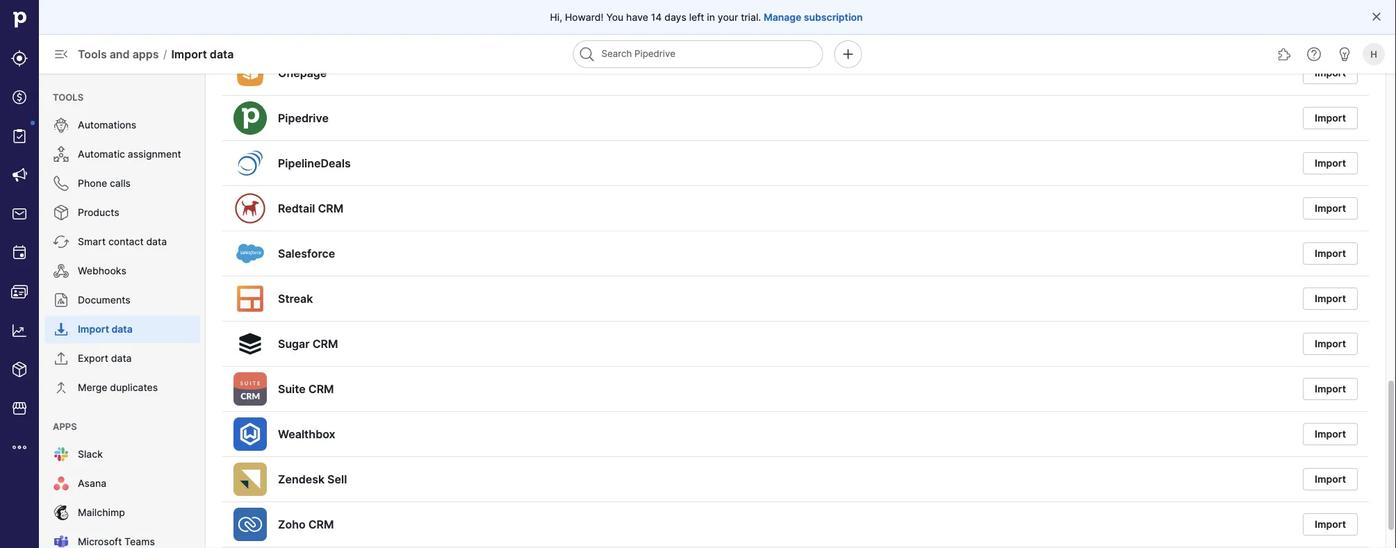 Task type: describe. For each thing, give the bounding box(es) containing it.
sell
[[327, 473, 347, 486]]

zendesk sell
[[278, 473, 347, 486]]

products link
[[44, 199, 200, 227]]

slack
[[78, 449, 103, 461]]

import button for streak
[[1303, 288, 1358, 310]]

14
[[651, 11, 662, 23]]

data inside menu item
[[112, 324, 133, 335]]

import for pipelinedeals
[[1315, 157, 1347, 169]]

manage
[[764, 11, 802, 23]]

Search Pipedrive field
[[573, 40, 823, 68]]

import for suite crm
[[1315, 383, 1347, 395]]

mailchimp
[[78, 507, 125, 519]]

phone calls
[[78, 178, 131, 189]]

streak
[[278, 292, 313, 306]]

merge duplicates
[[78, 382, 158, 394]]

import button for zendesk sell
[[1303, 469, 1358, 491]]

color undefined image for asana
[[53, 475, 70, 492]]

zendesk
[[278, 473, 325, 486]]

data right "export"
[[111, 353, 132, 365]]

left
[[689, 11, 705, 23]]

crm for sugar crm
[[313, 337, 338, 351]]

automations
[[78, 119, 136, 131]]

duplicates
[[110, 382, 158, 394]]

import data menu item
[[39, 316, 206, 343]]

quick add image
[[840, 46, 857, 63]]

products image
[[11, 361, 28, 378]]

export
[[78, 353, 108, 365]]

calls
[[110, 178, 131, 189]]

import for redtail crm
[[1315, 203, 1347, 214]]

color undefined image for mailchimp
[[53, 505, 70, 521]]

sugar
[[278, 337, 310, 351]]

hi,
[[550, 11, 562, 23]]

import inside menu item
[[78, 324, 109, 335]]

merge duplicates link
[[44, 374, 200, 402]]

microsoft teams
[[78, 536, 155, 548]]

asana
[[78, 478, 106, 490]]

insights image
[[11, 323, 28, 339]]

phone calls link
[[44, 170, 200, 197]]

automatic
[[78, 148, 125, 160]]

suite crm
[[278, 382, 334, 396]]

manage subscription link
[[764, 10, 863, 24]]

color undefined image for import data
[[53, 321, 70, 338]]

color undefined image for export data
[[53, 350, 70, 367]]

zoho
[[278, 518, 306, 531]]

howard!
[[565, 11, 604, 23]]

color undefined image for slack
[[53, 446, 70, 463]]

redtail crm
[[278, 202, 344, 215]]

slack link
[[44, 441, 200, 469]]

color undefined image for phone calls
[[53, 175, 70, 192]]

crm for zoho crm
[[308, 518, 334, 531]]

sales inbox image
[[11, 206, 28, 222]]

tools for tools
[[53, 92, 83, 103]]

import button for suite crm
[[1303, 378, 1358, 400]]

color primary image
[[1372, 11, 1383, 22]]

more image
[[11, 439, 28, 456]]

contacts image
[[11, 284, 28, 300]]

have
[[626, 11, 649, 23]]

webhooks link
[[44, 257, 200, 285]]

merge
[[78, 382, 107, 394]]



Task type: locate. For each thing, give the bounding box(es) containing it.
webhooks
[[78, 265, 126, 277]]

documents
[[78, 294, 131, 306]]

color undefined image right the "insights" icon on the bottom left
[[53, 321, 70, 338]]

apps
[[133, 47, 159, 61]]

import button
[[1303, 62, 1358, 84], [1303, 107, 1358, 129], [1303, 152, 1358, 174], [1303, 197, 1358, 220], [1303, 243, 1358, 265], [1303, 288, 1358, 310], [1303, 333, 1358, 355], [1303, 378, 1358, 400], [1303, 423, 1358, 446], [1303, 469, 1358, 491], [1303, 514, 1358, 536]]

wealthbox
[[278, 428, 335, 441]]

color undefined image inside smart contact data link
[[53, 234, 70, 250]]

h
[[1371, 49, 1378, 59]]

data
[[210, 47, 234, 61], [146, 236, 167, 248], [112, 324, 133, 335], [111, 353, 132, 365]]

trial.
[[741, 11, 761, 23]]

import button for salesforce
[[1303, 243, 1358, 265]]

sugar crm
[[278, 337, 338, 351]]

color undefined image inside products link
[[53, 204, 70, 221]]

import button for wealthbox
[[1303, 423, 1358, 446]]

import button for sugar crm
[[1303, 333, 1358, 355]]

color undefined image inside import data link
[[53, 321, 70, 338]]

color undefined image left webhooks
[[53, 263, 70, 279]]

1 color undefined image from the top
[[53, 146, 70, 163]]

home image
[[9, 9, 30, 30]]

color undefined image for automations
[[53, 117, 70, 133]]

zoho crm
[[278, 518, 334, 531]]

hi, howard! you have 14 days left in your  trial. manage subscription
[[550, 11, 863, 23]]

5 import button from the top
[[1303, 243, 1358, 265]]

import button for redtail crm
[[1303, 197, 1358, 220]]

2 color undefined image from the top
[[53, 234, 70, 250]]

menu containing automations
[[39, 74, 206, 548]]

color undefined image inside automations link
[[53, 117, 70, 133]]

campaigns image
[[11, 167, 28, 184]]

menu
[[0, 0, 39, 548], [39, 74, 206, 548]]

color undefined image left "export"
[[53, 350, 70, 367]]

smart contact data link
[[44, 228, 200, 256]]

import for streak
[[1315, 293, 1347, 305]]

redtail
[[278, 202, 315, 215]]

tools
[[78, 47, 107, 61], [53, 92, 83, 103]]

deals image
[[11, 89, 28, 106]]

color undefined image for automatic assignment
[[53, 146, 70, 163]]

color undefined image for merge duplicates
[[53, 380, 70, 396]]

6 import button from the top
[[1303, 288, 1358, 310]]

color undefined image inside documents 'link'
[[53, 292, 70, 309]]

export data
[[78, 353, 132, 365]]

color undefined image inside webhooks link
[[53, 263, 70, 279]]

color undefined image left automations on the top of the page
[[53, 117, 70, 133]]

automatic assignment
[[78, 148, 181, 160]]

tools for tools and apps / import data
[[78, 47, 107, 61]]

crm for redtail crm
[[318, 202, 344, 215]]

import
[[171, 47, 207, 61], [1315, 67, 1347, 79], [1315, 112, 1347, 124], [1315, 157, 1347, 169], [1315, 203, 1347, 214], [1315, 248, 1347, 260], [1315, 293, 1347, 305], [78, 324, 109, 335], [1315, 338, 1347, 350], [1315, 383, 1347, 395], [1315, 429, 1347, 440], [1315, 474, 1347, 486], [1315, 519, 1347, 531]]

import button for pipedrive
[[1303, 107, 1358, 129]]

smart contact data
[[78, 236, 167, 248]]

0 vertical spatial tools
[[78, 47, 107, 61]]

color undefined image inside the mailchimp link
[[53, 505, 70, 521]]

color undefined image left 'automatic'
[[53, 146, 70, 163]]

crm right redtail
[[318, 202, 344, 215]]

microsoft teams link
[[44, 528, 200, 548]]

import for salesforce
[[1315, 248, 1347, 260]]

tools inside menu
[[53, 92, 83, 103]]

2 import button from the top
[[1303, 107, 1358, 129]]

phone
[[78, 178, 107, 189]]

color undefined image
[[53, 146, 70, 163], [53, 234, 70, 250], [53, 292, 70, 309], [53, 350, 70, 367], [53, 446, 70, 463]]

color undefined image inside "asana" link
[[53, 475, 70, 492]]

import data link
[[44, 316, 200, 343]]

color undefined image left smart
[[53, 234, 70, 250]]

color undefined image up campaigns icon
[[11, 128, 28, 145]]

color undefined image left the products
[[53, 204, 70, 221]]

in
[[707, 11, 715, 23]]

10 import button from the top
[[1303, 469, 1358, 491]]

pipelinedeals
[[278, 156, 351, 170]]

tools down menu toggle image
[[53, 92, 83, 103]]

color undefined image for documents
[[53, 292, 70, 309]]

microsoft
[[78, 536, 122, 548]]

quick help image
[[1306, 46, 1323, 63]]

import button for onepage
[[1303, 62, 1358, 84]]

onepage
[[278, 66, 327, 80]]

tools left and
[[78, 47, 107, 61]]

9 import button from the top
[[1303, 423, 1358, 446]]

color undefined image
[[53, 117, 70, 133], [11, 128, 28, 145], [53, 175, 70, 192], [53, 204, 70, 221], [53, 263, 70, 279], [53, 321, 70, 338], [53, 380, 70, 396], [53, 475, 70, 492], [53, 505, 70, 521], [53, 534, 70, 548]]

automatic assignment link
[[44, 140, 200, 168]]

mailchimp link
[[44, 499, 200, 527]]

days
[[665, 11, 687, 23]]

menu toggle image
[[53, 46, 70, 63]]

h button
[[1360, 40, 1388, 68]]

color undefined image inside automatic assignment link
[[53, 146, 70, 163]]

import data
[[78, 324, 133, 335]]

data right /
[[210, 47, 234, 61]]

color undefined image inside microsoft teams link
[[53, 534, 70, 548]]

import button for zoho crm
[[1303, 514, 1358, 536]]

assignment
[[128, 148, 181, 160]]

color undefined image down apps
[[53, 446, 70, 463]]

crm right "zoho"
[[308, 518, 334, 531]]

tools and apps / import data
[[78, 47, 234, 61]]

import for onepage
[[1315, 67, 1347, 79]]

import for zoho crm
[[1315, 519, 1347, 531]]

color undefined image left asana
[[53, 475, 70, 492]]

export data link
[[44, 345, 200, 373]]

5 color undefined image from the top
[[53, 446, 70, 463]]

subscription
[[804, 11, 863, 23]]

color undefined image left mailchimp
[[53, 505, 70, 521]]

sales assistant image
[[1337, 46, 1353, 63]]

3 color undefined image from the top
[[53, 292, 70, 309]]

color undefined image inside merge duplicates link
[[53, 380, 70, 396]]

automations link
[[44, 111, 200, 139]]

you
[[606, 11, 624, 23]]

data right contact
[[146, 236, 167, 248]]

color undefined image left phone
[[53, 175, 70, 192]]

8 import button from the top
[[1303, 378, 1358, 400]]

7 import button from the top
[[1303, 333, 1358, 355]]

color undefined image for microsoft teams
[[53, 534, 70, 548]]

activities image
[[11, 245, 28, 261]]

import for sugar crm
[[1315, 338, 1347, 350]]

crm
[[318, 202, 344, 215], [313, 337, 338, 351], [308, 382, 334, 396], [308, 518, 334, 531]]

import for wealthbox
[[1315, 429, 1347, 440]]

suite
[[278, 382, 306, 396]]

marketplace image
[[11, 400, 28, 417]]

color undefined image right contacts image
[[53, 292, 70, 309]]

color undefined image inside export data link
[[53, 350, 70, 367]]

color undefined image for webhooks
[[53, 263, 70, 279]]

leads image
[[11, 50, 28, 67]]

contact
[[108, 236, 144, 248]]

color undefined image inside slack link
[[53, 446, 70, 463]]

1 vertical spatial tools
[[53, 92, 83, 103]]

color undefined image for products
[[53, 204, 70, 221]]

asana link
[[44, 470, 200, 498]]

color undefined image left microsoft
[[53, 534, 70, 548]]

1 import button from the top
[[1303, 62, 1358, 84]]

apps
[[53, 421, 77, 432]]

products
[[78, 207, 119, 219]]

teams
[[125, 536, 155, 548]]

crm right sugar
[[313, 337, 338, 351]]

3 import button from the top
[[1303, 152, 1358, 174]]

pipedrive
[[278, 111, 329, 125]]

color undefined image for smart contact data
[[53, 234, 70, 250]]

color undefined image inside phone calls "link"
[[53, 175, 70, 192]]

crm for suite crm
[[308, 382, 334, 396]]

import button for pipelinedeals
[[1303, 152, 1358, 174]]

import for pipedrive
[[1315, 112, 1347, 124]]

documents link
[[44, 286, 200, 314]]

data up export data link
[[112, 324, 133, 335]]

crm right suite
[[308, 382, 334, 396]]

import for zendesk sell
[[1315, 474, 1347, 486]]

smart
[[78, 236, 106, 248]]

4 color undefined image from the top
[[53, 350, 70, 367]]

salesforce
[[278, 247, 335, 260]]

/
[[163, 47, 167, 61]]

and
[[110, 47, 130, 61]]

color undefined image left merge
[[53, 380, 70, 396]]

4 import button from the top
[[1303, 197, 1358, 220]]

11 import button from the top
[[1303, 514, 1358, 536]]

your
[[718, 11, 738, 23]]



Task type: vqa. For each thing, say whether or not it's contained in the screenshot.
'Import' within the Import data "link"
yes



